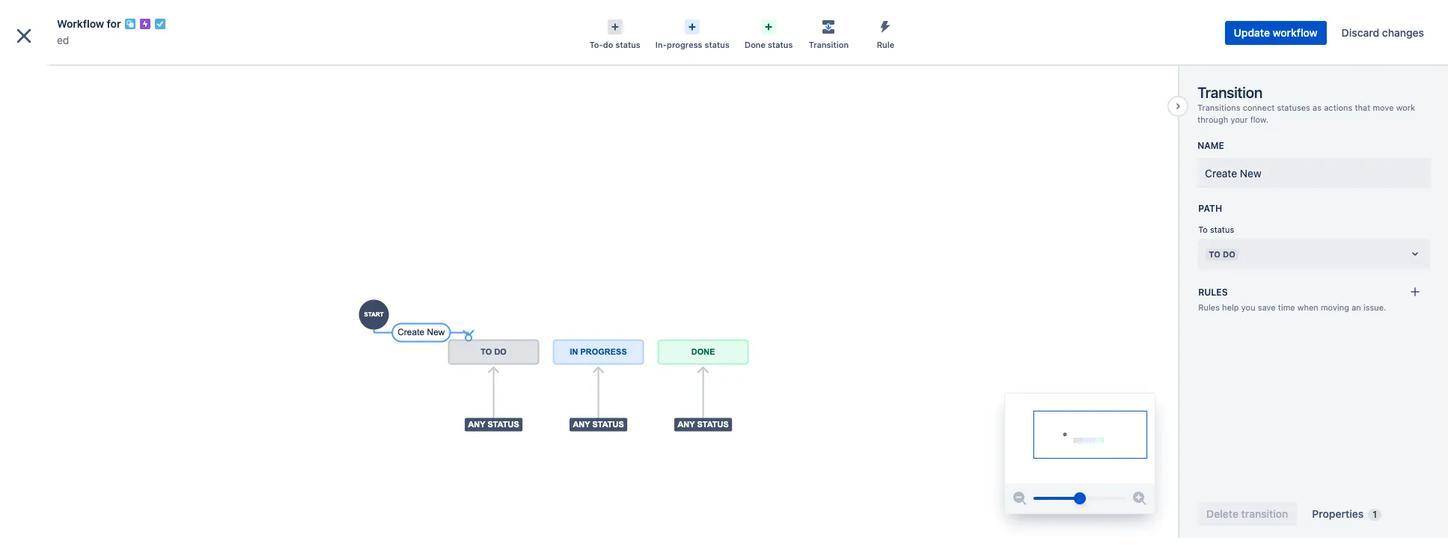 Task type: vqa. For each thing, say whether or not it's contained in the screenshot.
Issues,
no



Task type: locate. For each thing, give the bounding box(es) containing it.
create
[[605, 14, 638, 27], [1205, 167, 1237, 180]]

create inside 'transition' dialog
[[1205, 167, 1237, 180]]

0 vertical spatial ed
[[57, 34, 69, 46]]

status right do
[[616, 40, 641, 49]]

update
[[1234, 26, 1270, 39]]

create for create
[[605, 14, 638, 27]]

create down name
[[1205, 167, 1237, 180]]

0 vertical spatial rules
[[1198, 287, 1228, 298]]

rules help you save time when moving an issue.
[[1198, 302, 1386, 312]]

transitions
[[1198, 103, 1241, 112]]

to-
[[590, 40, 603, 49]]

1 rules from the top
[[1198, 287, 1228, 298]]

name
[[1198, 140, 1224, 151]]

rules up help
[[1198, 287, 1228, 298]]

to
[[1198, 225, 1208, 235], [1209, 249, 1221, 259]]

you
[[1242, 302, 1256, 312]]

ed link
[[57, 31, 69, 49]]

actions
[[1324, 103, 1353, 112]]

Zoom level range field
[[1034, 484, 1127, 513]]

update workflow button
[[1225, 21, 1327, 45]]

1 horizontal spatial to
[[1209, 249, 1221, 259]]

status down path
[[1210, 225, 1234, 235]]

1 vertical spatial transition
[[1198, 84, 1263, 101]]

an
[[1352, 302, 1361, 312]]

1 horizontal spatial transition
[[1198, 84, 1263, 101]]

time
[[1278, 302, 1295, 312]]

ed down the workflow
[[57, 34, 69, 46]]

rules for rules
[[1198, 287, 1228, 298]]

0 vertical spatial to
[[1198, 225, 1208, 235]]

zoom in image
[[1131, 490, 1149, 507]]

transition for transition
[[809, 40, 849, 49]]

1 vertical spatial rules
[[1198, 302, 1220, 312]]

done status button
[[737, 15, 800, 51]]

for
[[107, 17, 121, 30]]

rules left help
[[1198, 302, 1220, 312]]

transition inside transition transitions connect statuses as actions that move work through your flow.
[[1198, 84, 1263, 101]]

0 vertical spatial create
[[605, 14, 638, 27]]

Search field
[[1164, 9, 1314, 33]]

0 horizontal spatial to
[[1198, 225, 1208, 235]]

statuses
[[1277, 103, 1311, 112]]

0 vertical spatial transition
[[809, 40, 849, 49]]

status
[[616, 40, 641, 49], [705, 40, 730, 49], [768, 40, 793, 49], [1210, 225, 1234, 235]]

create up to-do status
[[605, 14, 638, 27]]

save
[[1258, 302, 1276, 312]]

jira software image
[[39, 12, 139, 30], [39, 12, 139, 30]]

primary element
[[9, 0, 1164, 42]]

zoom out image
[[1011, 490, 1029, 507]]

properties
[[1312, 507, 1364, 520]]

0 horizontal spatial transition
[[809, 40, 849, 49]]

status inside 'popup button'
[[768, 40, 793, 49]]

discard changes button
[[1333, 21, 1433, 45]]

create inside button
[[605, 14, 638, 27]]

2 rules from the top
[[1198, 302, 1220, 312]]

transition for transition transitions connect statuses as actions that move work through your flow.
[[1198, 84, 1263, 101]]

transition inside transition popup button
[[809, 40, 849, 49]]

to down path
[[1198, 225, 1208, 235]]

transition button
[[800, 15, 857, 51]]

done status
[[745, 40, 793, 49]]

group
[[6, 274, 174, 355], [6, 274, 174, 315], [6, 315, 174, 355]]

to left do
[[1209, 249, 1221, 259]]

in-
[[656, 40, 667, 49]]

ed inside 'transition' dialog
[[57, 34, 69, 46]]

progress
[[667, 40, 702, 49]]

transition up transitions on the right of the page
[[1198, 84, 1263, 101]]

status right the done
[[768, 40, 793, 49]]

0 horizontal spatial create
[[605, 14, 638, 27]]

1
[[1373, 509, 1377, 520]]

add rule image
[[1410, 286, 1422, 298]]

transition
[[809, 40, 849, 49], [1198, 84, 1263, 101]]

transition left rule
[[809, 40, 849, 49]]

workflow for
[[57, 17, 121, 30]]

transition dialog
[[0, 0, 1448, 538]]

1 horizontal spatial create
[[1205, 167, 1237, 180]]

rules
[[1198, 287, 1228, 298], [1198, 302, 1220, 312]]

create banner
[[0, 0, 1448, 42]]

1 vertical spatial to
[[1209, 249, 1221, 259]]

ed down ed link on the top of the page
[[45, 65, 57, 78]]

1 vertical spatial create
[[1205, 167, 1237, 180]]

ed
[[57, 34, 69, 46], [45, 65, 57, 78]]

to for to status
[[1198, 225, 1208, 235]]

to do
[[1209, 249, 1236, 259]]



Task type: describe. For each thing, give the bounding box(es) containing it.
workflow
[[57, 17, 104, 30]]

1 vertical spatial ed
[[45, 65, 57, 78]]

when
[[1298, 302, 1319, 312]]

do
[[1223, 249, 1236, 259]]

update workflow
[[1234, 26, 1318, 39]]

open image
[[1407, 245, 1425, 263]]

status right the progress in the top of the page
[[705, 40, 730, 49]]

create for create new
[[1205, 167, 1237, 180]]

rule
[[877, 40, 895, 49]]

rules for rules help you save time when moving an issue.
[[1198, 302, 1220, 312]]

discard changes
[[1342, 26, 1424, 39]]

moving
[[1321, 302, 1350, 312]]

create new
[[1205, 167, 1262, 180]]

connect
[[1243, 103, 1275, 112]]

move
[[1373, 103, 1394, 112]]

do
[[603, 40, 613, 49]]

to for to do
[[1209, 249, 1221, 259]]

workflow
[[1273, 26, 1318, 39]]

new
[[1240, 167, 1262, 180]]

discard
[[1342, 26, 1380, 39]]

issue.
[[1364, 302, 1386, 312]]

in-progress status button
[[648, 15, 737, 51]]

you're in the workflow viewfinder, use the arrow keys to move it element
[[1005, 394, 1155, 484]]

path
[[1198, 203, 1222, 214]]

changes
[[1382, 26, 1424, 39]]

transition transitions connect statuses as actions that move work through your flow.
[[1198, 84, 1415, 124]]

as
[[1313, 103, 1322, 112]]

help
[[1222, 302, 1239, 312]]

close workflow editor image
[[12, 24, 36, 48]]

to-do status button
[[582, 15, 648, 51]]

through
[[1198, 114, 1228, 124]]

create button
[[596, 9, 647, 33]]

in-progress status
[[656, 40, 730, 49]]

to-do status
[[590, 40, 641, 49]]

flow.
[[1250, 114, 1269, 124]]

done
[[745, 40, 766, 49]]

rule button
[[857, 15, 914, 51]]

to status
[[1198, 225, 1234, 235]]

work
[[1396, 103, 1415, 112]]

your
[[1231, 114, 1248, 124]]

that
[[1355, 103, 1371, 112]]



